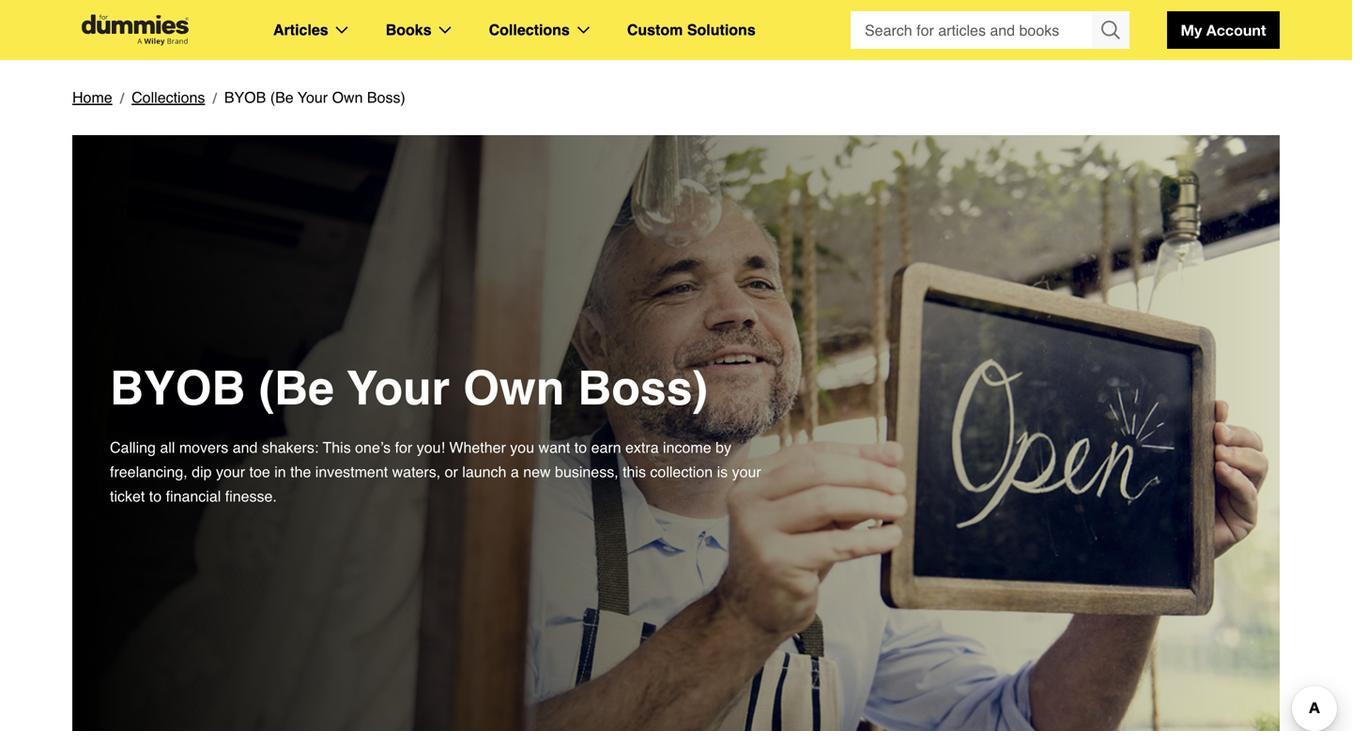 Task type: vqa. For each thing, say whether or not it's contained in the screenshot.
mats
no



Task type: locate. For each thing, give the bounding box(es) containing it.
boss) up 'extra'
[[578, 362, 709, 416]]

0 vertical spatial byob (be your own boss)
[[224, 89, 406, 106]]

your up for
[[347, 362, 450, 416]]

my
[[1181, 21, 1203, 39]]

(be down articles
[[270, 89, 294, 106]]

collections down logo
[[132, 89, 205, 106]]

0 vertical spatial own
[[332, 89, 363, 106]]

books
[[386, 21, 432, 39]]

byob (be your own boss)
[[224, 89, 406, 106], [110, 362, 709, 416]]

own up you
[[463, 362, 565, 416]]

byob right collections link
[[224, 89, 266, 106]]

this
[[623, 464, 646, 481]]

0 vertical spatial (be
[[270, 89, 294, 106]]

movers
[[179, 439, 229, 457]]

this
[[323, 439, 351, 457]]

1 vertical spatial byob
[[110, 362, 246, 416]]

collections link
[[132, 85, 205, 110]]

extra
[[626, 439, 659, 457]]

boss) down books
[[367, 89, 406, 106]]

your down articles
[[298, 89, 328, 106]]

the
[[290, 464, 311, 481]]

income
[[663, 439, 712, 457]]

byob
[[224, 89, 266, 106], [110, 362, 246, 416]]

collection
[[651, 464, 713, 481]]

1 horizontal spatial to
[[575, 439, 587, 457]]

1 vertical spatial to
[[149, 488, 162, 505]]

home
[[72, 89, 112, 106]]

your down and
[[216, 464, 245, 481]]

1 horizontal spatial your
[[732, 464, 762, 481]]

1 your from the left
[[216, 464, 245, 481]]

home link
[[72, 85, 112, 110]]

0 horizontal spatial own
[[332, 89, 363, 106]]

1 horizontal spatial your
[[347, 362, 450, 416]]

0 vertical spatial your
[[298, 89, 328, 106]]

byob up all
[[110, 362, 246, 416]]

1 vertical spatial own
[[463, 362, 565, 416]]

one's
[[355, 439, 391, 457]]

is
[[717, 464, 728, 481]]

business,
[[555, 464, 619, 481]]

0 horizontal spatial your
[[298, 89, 328, 106]]

(be up shakers:
[[259, 362, 334, 416]]

(be
[[270, 89, 294, 106], [259, 362, 334, 416]]

logo image
[[72, 15, 198, 46]]

to down the freelancing,
[[149, 488, 162, 505]]

ticket
[[110, 488, 145, 505]]

boss)
[[367, 89, 406, 106], [578, 362, 709, 416]]

byob (be your own boss) down articles
[[224, 89, 406, 106]]

calling
[[110, 439, 156, 457]]

collections left open collections list image
[[489, 21, 570, 39]]

close this dialog image
[[1325, 656, 1343, 674]]

1 horizontal spatial collections
[[489, 21, 570, 39]]

own
[[332, 89, 363, 106], [463, 362, 565, 416]]

0 vertical spatial collections
[[489, 21, 570, 39]]

1 vertical spatial (be
[[259, 362, 334, 416]]

to
[[575, 439, 587, 457], [149, 488, 162, 505]]

byob (be your own boss) up for
[[110, 362, 709, 416]]

new
[[524, 464, 551, 481]]

my account
[[1181, 21, 1267, 39]]

waters,
[[392, 464, 441, 481]]

collections
[[489, 21, 570, 39], [132, 89, 205, 106]]

your
[[216, 464, 245, 481], [732, 464, 762, 481]]

your right is
[[732, 464, 762, 481]]

own down 'open article categories' image
[[332, 89, 363, 106]]

custom
[[627, 21, 683, 39]]

0 horizontal spatial your
[[216, 464, 245, 481]]

1 horizontal spatial boss)
[[578, 362, 709, 416]]

to up business,
[[575, 439, 587, 457]]

you!
[[417, 439, 445, 457]]

articles
[[273, 21, 329, 39]]

group
[[851, 11, 1130, 49]]

0 vertical spatial boss)
[[367, 89, 406, 106]]

your
[[298, 89, 328, 106], [347, 362, 450, 416]]

or
[[445, 464, 458, 481]]

0 horizontal spatial collections
[[132, 89, 205, 106]]

and
[[233, 439, 258, 457]]

0 vertical spatial byob
[[224, 89, 266, 106]]



Task type: describe. For each thing, give the bounding box(es) containing it.
want
[[539, 439, 571, 457]]

shakers:
[[262, 439, 319, 457]]

finesse.
[[225, 488, 277, 505]]

Search for articles and books text field
[[851, 11, 1095, 49]]

0 vertical spatial to
[[575, 439, 587, 457]]

open book categories image
[[439, 26, 452, 34]]

1 vertical spatial your
[[347, 362, 450, 416]]

1 vertical spatial collections
[[132, 89, 205, 106]]

account
[[1207, 21, 1267, 39]]

1 horizontal spatial own
[[463, 362, 565, 416]]

2 your from the left
[[732, 464, 762, 481]]

my account link
[[1168, 11, 1281, 49]]

whether
[[449, 439, 506, 457]]

all
[[160, 439, 175, 457]]

0 horizontal spatial to
[[149, 488, 162, 505]]

investment
[[315, 464, 388, 481]]

launch
[[463, 464, 507, 481]]

open article categories image
[[336, 26, 348, 34]]

you
[[510, 439, 535, 457]]

freelancing,
[[110, 464, 188, 481]]

a
[[511, 464, 519, 481]]

1 vertical spatial boss)
[[578, 362, 709, 416]]

dip
[[192, 464, 212, 481]]

calling all movers and shakers: this one's for you! whether you want to earn extra income by freelancing, dip your toe in the investment waters, or launch a new business, this collection is your ticket to financial finesse.
[[110, 439, 762, 505]]

1 vertical spatial byob (be your own boss)
[[110, 362, 709, 416]]

by
[[716, 439, 732, 457]]

in
[[275, 464, 286, 481]]

financial
[[166, 488, 221, 505]]

open collections list image
[[578, 26, 590, 34]]

solutions
[[688, 21, 756, 39]]

custom solutions link
[[627, 18, 756, 42]]

earn
[[591, 439, 622, 457]]

0 horizontal spatial boss)
[[367, 89, 406, 106]]

toe
[[249, 464, 270, 481]]

custom solutions
[[627, 21, 756, 39]]

for
[[395, 439, 413, 457]]



